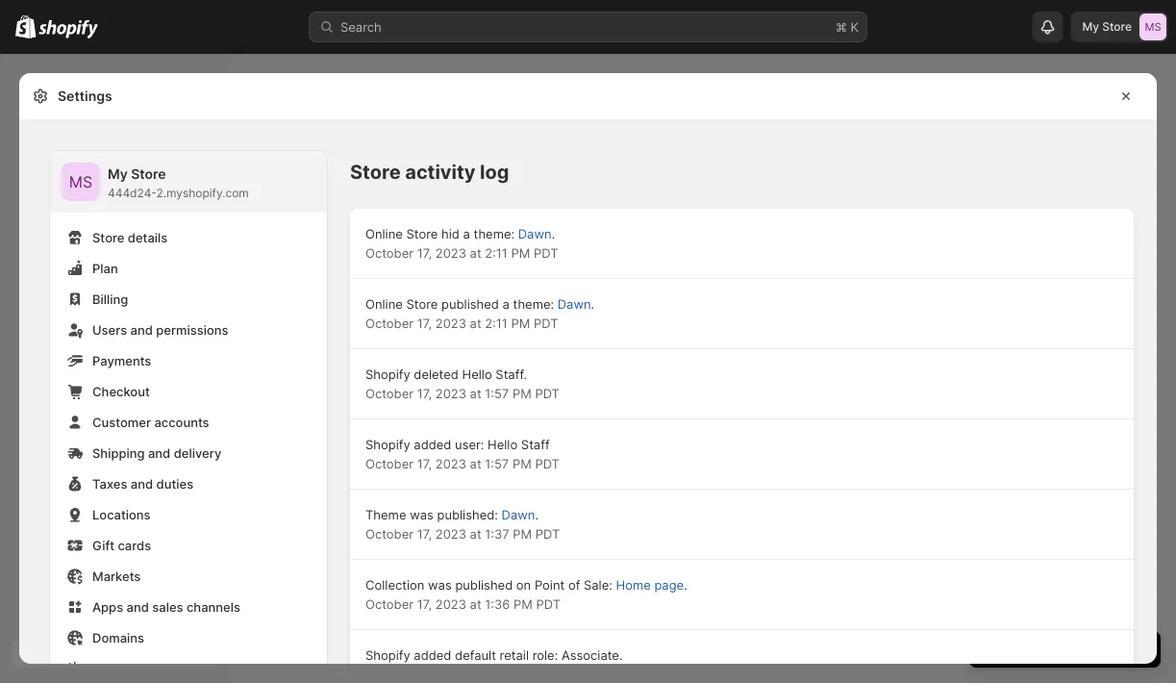 Task type: describe. For each thing, give the bounding box(es) containing it.
theme was published: dawn . october 17, 2023 at 1:37 pm pdt
[[366, 507, 560, 541]]

2023 inside theme was published: dawn . october 17, 2023 at 1:37 pm pdt
[[436, 526, 467, 541]]

duties
[[156, 476, 193, 491]]

and for taxes
[[131, 476, 153, 491]]

at inside shopify added user: hello staff october 17, 2023 at 1:57 pm pdt
[[470, 456, 482, 471]]

customer events link
[[62, 655, 316, 682]]

was for collection
[[428, 577, 452, 592]]

pm inside online store hid a theme: dawn . october 17, 2023 at 2:11 pm pdt
[[511, 245, 530, 260]]

and for apps
[[127, 599, 149, 614]]

at inside theme was published: dawn . october 17, 2023 at 1:37 pm pdt
[[470, 526, 482, 541]]

was for theme
[[410, 507, 434, 522]]

17, inside theme was published: dawn . october 17, 2023 at 1:37 pm pdt
[[417, 526, 432, 541]]

pdt inside shopify added user: hello staff october 17, 2023 at 1:57 pm pdt
[[535, 456, 560, 471]]

dawn for online store hid a theme:
[[518, 226, 552, 241]]

domains link
[[62, 624, 316, 651]]

permissions
[[156, 322, 228, 337]]

home page link
[[616, 577, 684, 592]]

shopify image
[[15, 15, 36, 38]]

theme: for online store published a theme:
[[513, 296, 554, 311]]

2:11 for published
[[485, 316, 508, 330]]

events
[[154, 661, 194, 676]]

users and permissions
[[92, 322, 228, 337]]

pdt inside shopify deleted hello staff. october 17, 2023 at 1:57 pm pdt
[[535, 386, 560, 401]]

online store hid a theme: dawn . october 17, 2023 at 2:11 pm pdt
[[366, 226, 559, 260]]

of
[[569, 577, 580, 592]]

settings
[[58, 88, 112, 104]]

log
[[480, 160, 509, 184]]

1:57 inside shopify deleted hello staff. october 17, 2023 at 1:57 pm pdt
[[485, 386, 509, 401]]

pdt inside collection was published on point of sale: home page . october 17, 2023 at 1:36 pm pdt
[[536, 597, 561, 611]]

my for my store 444d24-2.myshopify.com
[[108, 166, 128, 182]]

customer accounts
[[92, 415, 209, 430]]

shopify for shopify deleted hello staff.
[[366, 367, 410, 381]]

pm inside collection was published on point of sale: home page . october 17, 2023 at 1:36 pm pdt
[[514, 597, 533, 611]]

apps and sales channels
[[92, 599, 240, 614]]

store for my store
[[1103, 20, 1132, 34]]

added for user:
[[414, 437, 452, 452]]

sales
[[152, 599, 183, 614]]

published for on
[[455, 577, 513, 592]]

my store 444d24-2.myshopify.com
[[108, 166, 249, 200]]

theme: for online store hid a theme:
[[474, 226, 515, 241]]

online for online store published a theme:
[[366, 296, 403, 311]]

accounts
[[154, 415, 209, 430]]

⌘
[[836, 19, 847, 34]]

deleted
[[414, 367, 459, 381]]

online store published a theme: dawn . october 17, 2023 at 2:11 pm pdt
[[366, 296, 595, 330]]

ms button
[[62, 163, 100, 201]]

on
[[517, 577, 531, 592]]

retail
[[500, 647, 529, 662]]

444d24-
[[108, 186, 156, 200]]

apps
[[92, 599, 123, 614]]

shopify for shopify added user: hello staff
[[366, 437, 410, 452]]

shopify image
[[39, 20, 98, 39]]

staff
[[521, 437, 550, 452]]

store details
[[92, 230, 168, 245]]

dawn link for online store hid a theme:
[[518, 226, 552, 241]]

taxes
[[92, 476, 127, 491]]

pdt inside theme was published: dawn . october 17, 2023 at 1:37 pm pdt
[[536, 526, 560, 541]]

1:57 inside shopify added user: hello staff october 17, 2023 at 1:57 pm pdt
[[485, 456, 509, 471]]

gift cards link
[[62, 532, 316, 559]]

default
[[455, 647, 496, 662]]

hid
[[442, 226, 460, 241]]

17, inside online store published a theme: dawn . october 17, 2023 at 2:11 pm pdt
[[417, 316, 432, 330]]

gift
[[92, 538, 115, 553]]

shopify deleted hello staff. october 17, 2023 at 1:57 pm pdt
[[366, 367, 560, 401]]

staff.
[[496, 367, 527, 381]]

customer for customer events
[[92, 661, 151, 676]]

pm inside shopify added user: hello staff october 17, 2023 at 1:57 pm pdt
[[513, 456, 532, 471]]

customer events
[[92, 661, 194, 676]]

shipping and delivery
[[92, 445, 222, 460]]

17, inside shopify added user: hello staff october 17, 2023 at 1:57 pm pdt
[[417, 456, 432, 471]]

billing link
[[62, 286, 316, 313]]

and for users
[[130, 322, 153, 337]]

search
[[341, 19, 382, 34]]

payments
[[92, 353, 151, 368]]

dawn for online store published a theme:
[[558, 296, 591, 311]]

pm inside shopify deleted hello staff. october 17, 2023 at 1:57 pm pdt
[[513, 386, 532, 401]]

plan link
[[62, 255, 316, 282]]

shipping
[[92, 445, 145, 460]]

theme
[[366, 507, 406, 522]]

dawn inside theme was published: dawn . october 17, 2023 at 1:37 pm pdt
[[502, 507, 535, 522]]

my for my store
[[1083, 20, 1100, 34]]

shopify added user: hello staff october 17, 2023 at 1:57 pm pdt
[[366, 437, 560, 471]]

markets link
[[62, 563, 316, 590]]

a for published
[[503, 296, 510, 311]]

online for online store hid a theme:
[[366, 226, 403, 241]]

settings dialog
[[19, 73, 1157, 683]]

role:
[[533, 647, 558, 662]]

october inside online store hid a theme: dawn . october 17, 2023 at 2:11 pm pdt
[[366, 245, 414, 260]]

collection was published on point of sale: home page . october 17, 2023 at 1:36 pm pdt
[[366, 577, 688, 611]]

dawn link for theme was published:
[[502, 507, 535, 522]]

pm inside online store published a theme: dawn . october 17, 2023 at 2:11 pm pdt
[[511, 316, 530, 330]]

dawn link for online store published a theme:
[[558, 296, 591, 311]]

. inside online store hid a theme: dawn . october 17, 2023 at 2:11 pm pdt
[[552, 226, 555, 241]]

plan
[[92, 261, 118, 276]]



Task type: vqa. For each thing, say whether or not it's contained in the screenshot.


Task type: locate. For each thing, give the bounding box(es) containing it.
customer accounts link
[[62, 409, 316, 436]]

theme: inside online store published a theme: dawn . october 17, 2023 at 2:11 pm pdt
[[513, 296, 554, 311]]

0 vertical spatial hello
[[462, 367, 492, 381]]

17, up collection
[[417, 526, 432, 541]]

1 vertical spatial published
[[455, 577, 513, 592]]

taxes and duties link
[[62, 470, 316, 497]]

dawn
[[518, 226, 552, 241], [558, 296, 591, 311], [502, 507, 535, 522]]

0 horizontal spatial my store image
[[62, 163, 100, 201]]

1 1:57 from the top
[[485, 386, 509, 401]]

october down store activity log
[[366, 245, 414, 260]]

customer for customer accounts
[[92, 415, 151, 430]]

a for hid
[[463, 226, 470, 241]]

added
[[414, 437, 452, 452], [414, 647, 452, 662]]

17, up theme was published: dawn . october 17, 2023 at 1:37 pm pdt
[[417, 456, 432, 471]]

6 october from the top
[[366, 597, 414, 611]]

store activity log
[[350, 160, 509, 184]]

shopify inside shopify added user: hello staff october 17, 2023 at 1:57 pm pdt
[[366, 437, 410, 452]]

17, down collection
[[417, 597, 432, 611]]

pm down staff at the bottom of the page
[[513, 456, 532, 471]]

5 at from the top
[[470, 526, 482, 541]]

dawn link
[[518, 226, 552, 241], [558, 296, 591, 311], [502, 507, 535, 522]]

2023 up deleted
[[436, 316, 467, 330]]

pm
[[511, 245, 530, 260], [511, 316, 530, 330], [513, 386, 532, 401], [513, 456, 532, 471], [513, 526, 532, 541], [514, 597, 533, 611]]

a inside online store hid a theme: dawn . october 17, 2023 at 2:11 pm pdt
[[463, 226, 470, 241]]

delivery
[[174, 445, 222, 460]]

pm down staff.
[[513, 386, 532, 401]]

1 october from the top
[[366, 245, 414, 260]]

2023 inside online store published a theme: dawn . october 17, 2023 at 2:11 pm pdt
[[436, 316, 467, 330]]

2:11 inside online store published a theme: dawn . october 17, 2023 at 2:11 pm pdt
[[485, 316, 508, 330]]

2023 down user:
[[436, 456, 467, 471]]

published:
[[437, 507, 498, 522]]

2023 left 1:36
[[436, 597, 467, 611]]

pdt inside online store hid a theme: dawn . october 17, 2023 at 2:11 pm pdt
[[534, 245, 559, 260]]

at inside online store published a theme: dawn . october 17, 2023 at 2:11 pm pdt
[[470, 316, 482, 330]]

users and permissions link
[[62, 317, 316, 343]]

at up online store published a theme: dawn . october 17, 2023 at 2:11 pm pdt
[[470, 245, 482, 260]]

store details link
[[62, 224, 316, 251]]

5 2023 from the top
[[436, 526, 467, 541]]

store inside online store hid a theme: dawn . october 17, 2023 at 2:11 pm pdt
[[406, 226, 438, 241]]

my store
[[1083, 20, 1132, 34]]

0 vertical spatial dawn
[[518, 226, 552, 241]]

and for shipping
[[148, 445, 171, 460]]

activity
[[405, 160, 476, 184]]

at down user:
[[470, 456, 482, 471]]

2:11 up online store published a theme: dawn . october 17, 2023 at 2:11 pm pdt
[[485, 245, 508, 260]]

cards
[[118, 538, 151, 553]]

october up shopify deleted hello staff. october 17, 2023 at 1:57 pm pdt
[[366, 316, 414, 330]]

17, inside shopify deleted hello staff. october 17, 2023 at 1:57 pm pdt
[[417, 386, 432, 401]]

. inside theme was published: dawn . october 17, 2023 at 1:37 pm pdt
[[535, 507, 539, 522]]

checkout
[[92, 384, 150, 399]]

october inside online store published a theme: dawn . october 17, 2023 at 2:11 pm pdt
[[366, 316, 414, 330]]

and right apps
[[127, 599, 149, 614]]

store inside my store 444d24-2.myshopify.com
[[131, 166, 166, 182]]

published down online store hid a theme: dawn . october 17, 2023 at 2:11 pm pdt
[[442, 296, 499, 311]]

1 vertical spatial was
[[428, 577, 452, 592]]

my store image inside shop settings menu element
[[62, 163, 100, 201]]

october inside theme was published: dawn . october 17, 2023 at 1:37 pm pdt
[[366, 526, 414, 541]]

gift cards
[[92, 538, 151, 553]]

2 2:11 from the top
[[485, 316, 508, 330]]

1 vertical spatial my
[[108, 166, 128, 182]]

pm up staff.
[[511, 316, 530, 330]]

2:11 for hid
[[485, 245, 508, 260]]

2 customer from the top
[[92, 661, 151, 676]]

added for default
[[414, 647, 452, 662]]

0 vertical spatial 2:11
[[485, 245, 508, 260]]

october inside shopify added user: hello staff october 17, 2023 at 1:57 pm pdt
[[366, 456, 414, 471]]

domains
[[92, 630, 144, 645]]

2:11 up staff.
[[485, 316, 508, 330]]

1:57
[[485, 386, 509, 401], [485, 456, 509, 471]]

pm right "1:37" at left bottom
[[513, 526, 532, 541]]

1 vertical spatial theme:
[[513, 296, 554, 311]]

1 17, from the top
[[417, 245, 432, 260]]

shopify left deleted
[[366, 367, 410, 381]]

october down collection
[[366, 597, 414, 611]]

17, down deleted
[[417, 386, 432, 401]]

store inside online store published a theme: dawn . october 17, 2023 at 2:11 pm pdt
[[406, 296, 438, 311]]

1 vertical spatial 2:11
[[485, 316, 508, 330]]

3 17, from the top
[[417, 386, 432, 401]]

october
[[366, 245, 414, 260], [366, 316, 414, 330], [366, 386, 414, 401], [366, 456, 414, 471], [366, 526, 414, 541], [366, 597, 414, 611]]

0 vertical spatial dawn link
[[518, 226, 552, 241]]

1 2023 from the top
[[436, 245, 467, 260]]

1 vertical spatial hello
[[488, 437, 518, 452]]

1 vertical spatial dawn link
[[558, 296, 591, 311]]

0 vertical spatial my
[[1083, 20, 1100, 34]]

2 vertical spatial dawn
[[502, 507, 535, 522]]

1 2:11 from the top
[[485, 245, 508, 260]]

hello left staff at the bottom of the page
[[488, 437, 518, 452]]

0 vertical spatial online
[[366, 226, 403, 241]]

added left default
[[414, 647, 452, 662]]

0 vertical spatial was
[[410, 507, 434, 522]]

billing
[[92, 292, 128, 306]]

users
[[92, 322, 127, 337]]

2023 down the published:
[[436, 526, 467, 541]]

my store image
[[1140, 13, 1167, 40], [62, 163, 100, 201]]

17,
[[417, 245, 432, 260], [417, 316, 432, 330], [417, 386, 432, 401], [417, 456, 432, 471], [417, 526, 432, 541], [417, 597, 432, 611]]

1 vertical spatial customer
[[92, 661, 151, 676]]

1 shopify from the top
[[366, 367, 410, 381]]

dawn inside online store hid a theme: dawn . october 17, 2023 at 2:11 pm pdt
[[518, 226, 552, 241]]

locations
[[92, 507, 151, 522]]

1:36
[[485, 597, 510, 611]]

6 at from the top
[[470, 597, 482, 611]]

theme: up staff.
[[513, 296, 554, 311]]

store for my store 444d24-2.myshopify.com
[[131, 166, 166, 182]]

2023 inside shopify deleted hello staff. october 17, 2023 at 1:57 pm pdt
[[436, 386, 467, 401]]

theme: inside online store hid a theme: dawn . october 17, 2023 at 2:11 pm pdt
[[474, 226, 515, 241]]

published
[[442, 296, 499, 311], [455, 577, 513, 592]]

1 at from the top
[[470, 245, 482, 260]]

6 17, from the top
[[417, 597, 432, 611]]

. inside collection was published on point of sale: home page . october 17, 2023 at 1:36 pm pdt
[[684, 577, 688, 592]]

dawn inside online store published a theme: dawn . october 17, 2023 at 2:11 pm pdt
[[558, 296, 591, 311]]

1 horizontal spatial my
[[1083, 20, 1100, 34]]

october inside shopify deleted hello staff. october 17, 2023 at 1:57 pm pdt
[[366, 386, 414, 401]]

pm up online store published a theme: dawn . october 17, 2023 at 2:11 pm pdt
[[511, 245, 530, 260]]

0 horizontal spatial my
[[108, 166, 128, 182]]

hello left staff.
[[462, 367, 492, 381]]

2 shopify from the top
[[366, 437, 410, 452]]

2023 inside online store hid a theme: dawn . october 17, 2023 at 2:11 pm pdt
[[436, 245, 467, 260]]

at down the published:
[[470, 526, 482, 541]]

at up user:
[[470, 386, 482, 401]]

0 vertical spatial published
[[442, 296, 499, 311]]

associate.
[[562, 647, 623, 662]]

at inside shopify deleted hello staff. october 17, 2023 at 1:57 pm pdt
[[470, 386, 482, 401]]

6 2023 from the top
[[436, 597, 467, 611]]

pm inside theme was published: dawn . october 17, 2023 at 1:37 pm pdt
[[513, 526, 532, 541]]

theme: right hid
[[474, 226, 515, 241]]

dialog
[[1165, 73, 1177, 683]]

0 vertical spatial my store image
[[1140, 13, 1167, 40]]

published inside online store published a theme: dawn . october 17, 2023 at 2:11 pm pdt
[[442, 296, 499, 311]]

2 17, from the top
[[417, 316, 432, 330]]

2023 down deleted
[[436, 386, 467, 401]]

2 october from the top
[[366, 316, 414, 330]]

2 1:57 from the top
[[485, 456, 509, 471]]

shop settings menu element
[[50, 151, 327, 683]]

17, inside collection was published on point of sale: home page . october 17, 2023 at 1:36 pm pdt
[[417, 597, 432, 611]]

hello
[[462, 367, 492, 381], [488, 437, 518, 452]]

checkout link
[[62, 378, 316, 405]]

sale:
[[584, 577, 613, 592]]

shopify inside shopify deleted hello staff. october 17, 2023 at 1:57 pm pdt
[[366, 367, 410, 381]]

1 online from the top
[[366, 226, 403, 241]]

shopify down collection
[[366, 647, 410, 662]]

october up shopify added user: hello staff october 17, 2023 at 1:57 pm pdt
[[366, 386, 414, 401]]

published for a
[[442, 296, 499, 311]]

user:
[[455, 437, 484, 452]]

shopify added default retail role: associate.
[[366, 647, 623, 662]]

and right users
[[130, 322, 153, 337]]

shopify up "theme"
[[366, 437, 410, 452]]

2 2023 from the top
[[436, 316, 467, 330]]

3 at from the top
[[470, 386, 482, 401]]

shipping and delivery link
[[62, 440, 316, 467]]

2023 inside shopify added user: hello staff october 17, 2023 at 1:57 pm pdt
[[436, 456, 467, 471]]

1:57 up the published:
[[485, 456, 509, 471]]

1:57 down staff.
[[485, 386, 509, 401]]

0 vertical spatial shopify
[[366, 367, 410, 381]]

page
[[655, 577, 684, 592]]

0 horizontal spatial a
[[463, 226, 470, 241]]

details
[[128, 230, 168, 245]]

4 2023 from the top
[[436, 456, 467, 471]]

point
[[535, 577, 565, 592]]

pdt
[[534, 245, 559, 260], [534, 316, 559, 330], [535, 386, 560, 401], [535, 456, 560, 471], [536, 526, 560, 541], [536, 597, 561, 611]]

4 october from the top
[[366, 456, 414, 471]]

store for online store hid a theme: dawn . october 17, 2023 at 2:11 pm pdt
[[406, 226, 438, 241]]

2023
[[436, 245, 467, 260], [436, 316, 467, 330], [436, 386, 467, 401], [436, 456, 467, 471], [436, 526, 467, 541], [436, 597, 467, 611]]

at left 1:36
[[470, 597, 482, 611]]

1 horizontal spatial my store image
[[1140, 13, 1167, 40]]

october down "theme"
[[366, 526, 414, 541]]

2023 inside collection was published on point of sale: home page . october 17, 2023 at 1:36 pm pdt
[[436, 597, 467, 611]]

published up 1:36
[[455, 577, 513, 592]]

at inside collection was published on point of sale: home page . october 17, 2023 at 1:36 pm pdt
[[470, 597, 482, 611]]

. inside online store published a theme: dawn . october 17, 2023 at 2:11 pm pdt
[[591, 296, 595, 311]]

online inside online store hid a theme: dawn . october 17, 2023 at 2:11 pm pdt
[[366, 226, 403, 241]]

1 added from the top
[[414, 437, 452, 452]]

store for online store published a theme: dawn . october 17, 2023 at 2:11 pm pdt
[[406, 296, 438, 311]]

channels
[[187, 599, 240, 614]]

1 vertical spatial shopify
[[366, 437, 410, 452]]

and right taxes
[[131, 476, 153, 491]]

was inside theme was published: dawn . october 17, 2023 at 1:37 pm pdt
[[410, 507, 434, 522]]

1 vertical spatial added
[[414, 647, 452, 662]]

at inside online store hid a theme: dawn . october 17, 2023 at 2:11 pm pdt
[[470, 245, 482, 260]]

17, inside online store hid a theme: dawn . october 17, 2023 at 2:11 pm pdt
[[417, 245, 432, 260]]

payments link
[[62, 347, 316, 374]]

0 vertical spatial theme:
[[474, 226, 515, 241]]

a right hid
[[463, 226, 470, 241]]

published inside collection was published on point of sale: home page . october 17, 2023 at 1:36 pm pdt
[[455, 577, 513, 592]]

2.myshopify.com
[[156, 186, 249, 200]]

1 vertical spatial online
[[366, 296, 403, 311]]

2 added from the top
[[414, 647, 452, 662]]

5 17, from the top
[[417, 526, 432, 541]]

my store image left 444d24-
[[62, 163, 100, 201]]

added left user:
[[414, 437, 452, 452]]

5 october from the top
[[366, 526, 414, 541]]

theme:
[[474, 226, 515, 241], [513, 296, 554, 311]]

collection
[[366, 577, 425, 592]]

2:11 inside online store hid a theme: dawn . october 17, 2023 at 2:11 pm pdt
[[485, 245, 508, 260]]

shopify
[[366, 367, 410, 381], [366, 437, 410, 452], [366, 647, 410, 662]]

2 at from the top
[[470, 316, 482, 330]]

home
[[616, 577, 651, 592]]

4 at from the top
[[470, 456, 482, 471]]

a up staff.
[[503, 296, 510, 311]]

2 online from the top
[[366, 296, 403, 311]]

locations link
[[62, 501, 316, 528]]

at up shopify deleted hello staff. october 17, 2023 at 1:57 pm pdt
[[470, 316, 482, 330]]

3 shopify from the top
[[366, 647, 410, 662]]

2:11
[[485, 245, 508, 260], [485, 316, 508, 330]]

2 vertical spatial dawn link
[[502, 507, 535, 522]]

online
[[366, 226, 403, 241], [366, 296, 403, 311]]

1 horizontal spatial a
[[503, 296, 510, 311]]

pdt inside online store published a theme: dawn . october 17, 2023 at 2:11 pm pdt
[[534, 316, 559, 330]]

was
[[410, 507, 434, 522], [428, 577, 452, 592]]

1 vertical spatial a
[[503, 296, 510, 311]]

online inside online store published a theme: dawn . october 17, 2023 at 2:11 pm pdt
[[366, 296, 403, 311]]

0 vertical spatial 1:57
[[485, 386, 509, 401]]

added inside shopify added user: hello staff october 17, 2023 at 1:57 pm pdt
[[414, 437, 452, 452]]

a inside online store published a theme: dawn . october 17, 2023 at 2:11 pm pdt
[[503, 296, 510, 311]]

taxes and duties
[[92, 476, 193, 491]]

apps and sales channels link
[[62, 594, 316, 621]]

0 vertical spatial a
[[463, 226, 470, 241]]

1 vertical spatial 1:57
[[485, 456, 509, 471]]

1 vertical spatial my store image
[[62, 163, 100, 201]]

4 17, from the top
[[417, 456, 432, 471]]

hello inside shopify added user: hello staff october 17, 2023 at 1:57 pm pdt
[[488, 437, 518, 452]]

customer down checkout
[[92, 415, 151, 430]]

2023 down hid
[[436, 245, 467, 260]]

3 october from the top
[[366, 386, 414, 401]]

pm down on at the bottom of the page
[[514, 597, 533, 611]]

1 vertical spatial dawn
[[558, 296, 591, 311]]

1:37
[[485, 526, 510, 541]]

customer down domains
[[92, 661, 151, 676]]

store
[[1103, 20, 1132, 34], [350, 160, 401, 184], [131, 166, 166, 182], [406, 226, 438, 241], [92, 230, 124, 245], [406, 296, 438, 311]]

my
[[1083, 20, 1100, 34], [108, 166, 128, 182]]

hello inside shopify deleted hello staff. october 17, 2023 at 1:57 pm pdt
[[462, 367, 492, 381]]

customer
[[92, 415, 151, 430], [92, 661, 151, 676]]

was right collection
[[428, 577, 452, 592]]

3 2023 from the top
[[436, 386, 467, 401]]

0 vertical spatial customer
[[92, 415, 151, 430]]

1 customer from the top
[[92, 415, 151, 430]]

my store image right "my store"
[[1140, 13, 1167, 40]]

october up "theme"
[[366, 456, 414, 471]]

and
[[130, 322, 153, 337], [148, 445, 171, 460], [131, 476, 153, 491], [127, 599, 149, 614]]

⌘ k
[[836, 19, 859, 34]]

17, up deleted
[[417, 316, 432, 330]]

and down customer accounts at bottom left
[[148, 445, 171, 460]]

k
[[851, 19, 859, 34]]

was right "theme"
[[410, 507, 434, 522]]

markets
[[92, 569, 141, 584]]

a
[[463, 226, 470, 241], [503, 296, 510, 311]]

17, down store activity log
[[417, 245, 432, 260]]

was inside collection was published on point of sale: home page . october 17, 2023 at 1:36 pm pdt
[[428, 577, 452, 592]]

my inside my store 444d24-2.myshopify.com
[[108, 166, 128, 182]]

0 vertical spatial added
[[414, 437, 452, 452]]

2 vertical spatial shopify
[[366, 647, 410, 662]]

october inside collection was published on point of sale: home page . october 17, 2023 at 1:36 pm pdt
[[366, 597, 414, 611]]



